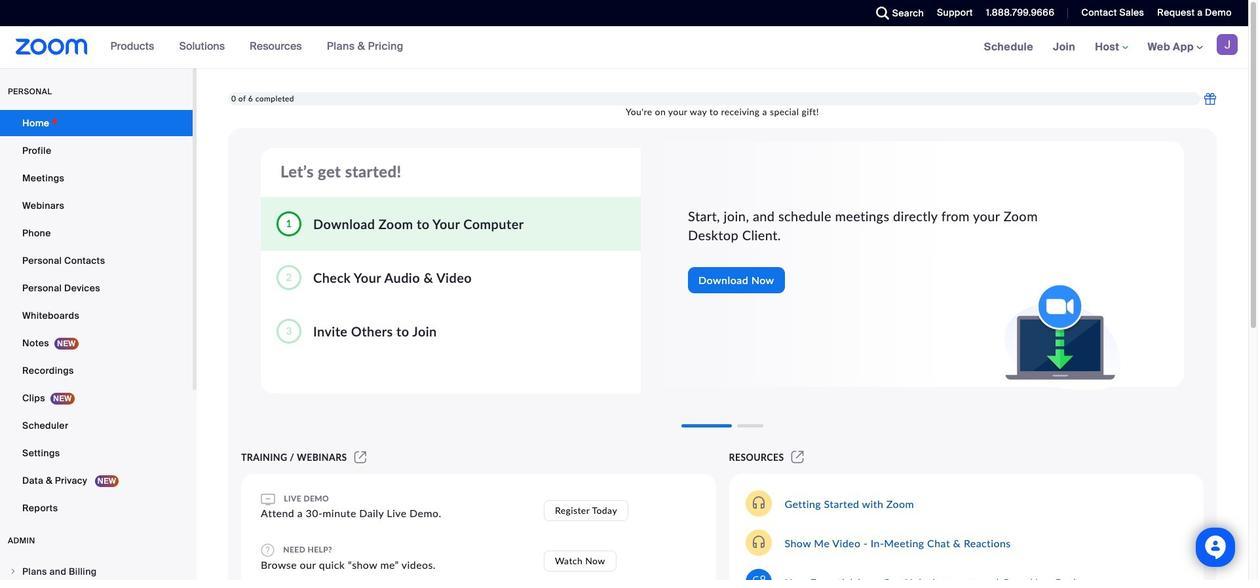 Task type: locate. For each thing, give the bounding box(es) containing it.
zoom logo image
[[16, 39, 88, 55]]

1 window new image from the left
[[352, 452, 368, 463]]

menu item
[[0, 560, 193, 581]]

window new image
[[352, 452, 368, 463], [790, 452, 806, 463]]

right image
[[9, 568, 17, 576]]

banner
[[0, 26, 1249, 69]]

0 horizontal spatial window new image
[[352, 452, 368, 463]]

meetings navigation
[[974, 26, 1249, 69]]

1 horizontal spatial window new image
[[790, 452, 806, 463]]

product information navigation
[[101, 26, 414, 68]]



Task type: vqa. For each thing, say whether or not it's contained in the screenshot.
the Pardot
no



Task type: describe. For each thing, give the bounding box(es) containing it.
personal menu menu
[[0, 110, 193, 523]]

profile picture image
[[1217, 34, 1238, 55]]

2 window new image from the left
[[790, 452, 806, 463]]



